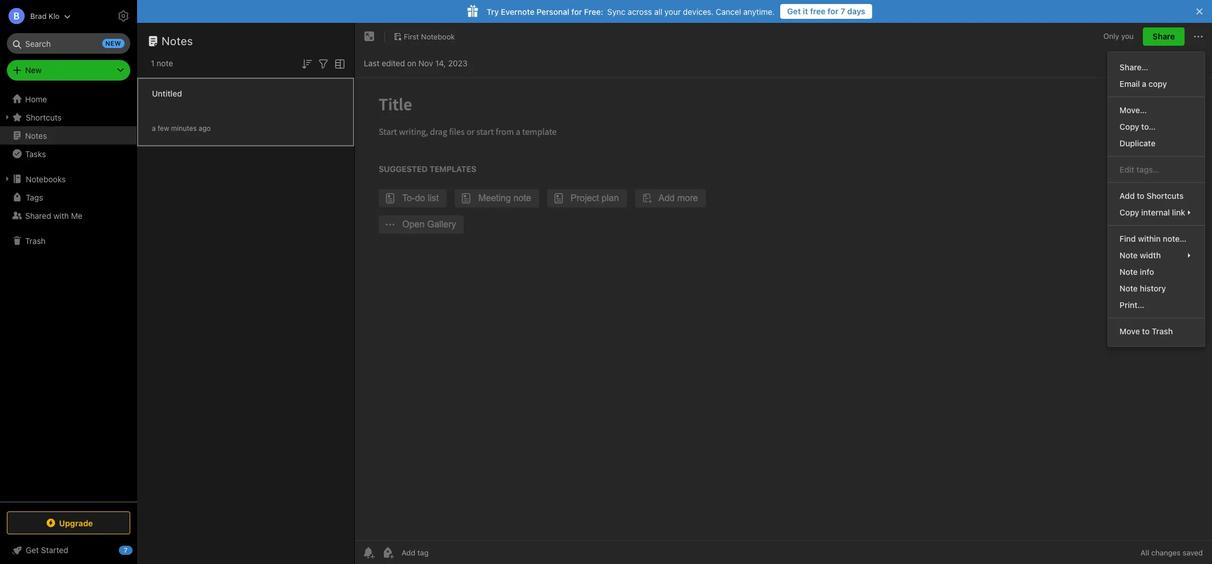 Task type: locate. For each thing, give the bounding box(es) containing it.
copy to… link
[[1109, 118, 1205, 135]]

Copy internal link field
[[1109, 204, 1205, 221]]

get left it
[[788, 6, 801, 16]]

1 vertical spatial trash
[[1153, 326, 1174, 336]]

get for get it free for 7 days
[[788, 6, 801, 16]]

you
[[1122, 32, 1134, 41]]

new
[[25, 65, 42, 75]]

share button
[[1144, 27, 1185, 46]]

2 copy from the top
[[1120, 207, 1140, 217]]

1 vertical spatial a
[[152, 124, 156, 132]]

first notebook button
[[390, 29, 459, 45]]

7
[[841, 6, 846, 16], [124, 546, 128, 554]]

edit
[[1120, 165, 1135, 174]]

1 horizontal spatial get
[[788, 6, 801, 16]]

a
[[1143, 79, 1147, 89], [152, 124, 156, 132]]

0 vertical spatial note
[[1120, 250, 1138, 260]]

0 horizontal spatial 7
[[124, 546, 128, 554]]

move to trash link
[[1109, 323, 1205, 339]]

a left few
[[152, 124, 156, 132]]

note
[[157, 58, 173, 68]]

shortcuts inside button
[[26, 112, 62, 122]]

note…
[[1164, 234, 1187, 243]]

a inside dropdown list menu
[[1143, 79, 1147, 89]]

note down 'find'
[[1120, 250, 1138, 260]]

notes up note
[[162, 34, 193, 47]]

shortcuts inside dropdown list menu
[[1147, 191, 1184, 201]]

1 vertical spatial 7
[[124, 546, 128, 554]]

edit tags… link
[[1109, 161, 1205, 178]]

expand note image
[[363, 30, 377, 43]]

add
[[1120, 191, 1135, 201]]

1 vertical spatial get
[[26, 545, 39, 555]]

0 vertical spatial 7
[[841, 6, 846, 16]]

1 vertical spatial note
[[1120, 267, 1138, 277]]

1 note
[[151, 58, 173, 68]]

anytime.
[[744, 7, 775, 16]]

find within note…
[[1120, 234, 1187, 243]]

note for note history
[[1120, 283, 1138, 293]]

add to shortcuts link
[[1109, 187, 1205, 204]]

1 horizontal spatial for
[[828, 6, 839, 16]]

7 left days
[[841, 6, 846, 16]]

1 copy from the top
[[1120, 122, 1140, 131]]

note left info
[[1120, 267, 1138, 277]]

1 horizontal spatial shortcuts
[[1147, 191, 1184, 201]]

for inside get it free for 7 days button
[[828, 6, 839, 16]]

print…
[[1120, 300, 1145, 310]]

note
[[1120, 250, 1138, 260], [1120, 267, 1138, 277], [1120, 283, 1138, 293]]

Note Editor text field
[[355, 78, 1213, 541]]

tasks button
[[0, 145, 137, 163]]

to
[[1138, 191, 1145, 201], [1143, 326, 1150, 336]]

nov
[[419, 58, 433, 68]]

copy internal link link
[[1109, 204, 1205, 221]]

first
[[404, 32, 419, 41]]

saved
[[1183, 548, 1204, 557]]

0 vertical spatial notes
[[162, 34, 193, 47]]

1
[[151, 58, 155, 68]]

note for note info
[[1120, 267, 1138, 277]]

new
[[105, 39, 121, 47]]

get inside button
[[788, 6, 801, 16]]

0 horizontal spatial trash
[[25, 236, 46, 245]]

notes up tasks
[[25, 131, 47, 140]]

personal
[[537, 7, 570, 16]]

tags
[[26, 192, 43, 202]]

for right the free
[[828, 6, 839, 16]]

copy
[[1120, 122, 1140, 131], [1120, 207, 1140, 217]]

shortcuts up copy internal link "link"
[[1147, 191, 1184, 201]]

find
[[1120, 234, 1137, 243]]

0 vertical spatial a
[[1143, 79, 1147, 89]]

copy
[[1149, 79, 1168, 89]]

shortcuts down home
[[26, 112, 62, 122]]

duplicate link
[[1109, 135, 1205, 151]]

0 vertical spatial to
[[1138, 191, 1145, 201]]

trash
[[25, 236, 46, 245], [1153, 326, 1174, 336]]

get
[[788, 6, 801, 16], [26, 545, 39, 555]]

1 vertical spatial to
[[1143, 326, 1150, 336]]

move…
[[1120, 105, 1147, 115]]

note inside note width field
[[1120, 250, 1138, 260]]

upgrade button
[[7, 512, 130, 534]]

last edited on nov 14, 2023
[[364, 58, 468, 68]]

1 note from the top
[[1120, 250, 1138, 260]]

get left started
[[26, 545, 39, 555]]

tags…
[[1137, 165, 1160, 174]]

to for add
[[1138, 191, 1145, 201]]

for left free:
[[572, 7, 582, 16]]

last
[[364, 58, 380, 68]]

to right add
[[1138, 191, 1145, 201]]

notes
[[162, 34, 193, 47], [25, 131, 47, 140]]

Help and Learning task checklist field
[[0, 541, 137, 560]]

note inside note info link
[[1120, 267, 1138, 277]]

home link
[[0, 90, 137, 108]]

7 inside help and learning task checklist "field"
[[124, 546, 128, 554]]

notebooks link
[[0, 170, 137, 188]]

for for free:
[[572, 7, 582, 16]]

edit tags…
[[1120, 165, 1160, 174]]

0 vertical spatial get
[[788, 6, 801, 16]]

share…
[[1120, 62, 1149, 72]]

trash link
[[0, 231, 137, 250]]

0 horizontal spatial get
[[26, 545, 39, 555]]

notes link
[[0, 126, 137, 145]]

1 horizontal spatial 7
[[841, 6, 846, 16]]

tree
[[0, 90, 137, 501]]

3 note from the top
[[1120, 283, 1138, 293]]

0 horizontal spatial for
[[572, 7, 582, 16]]

a left copy
[[1143, 79, 1147, 89]]

1 vertical spatial shortcuts
[[1147, 191, 1184, 201]]

1 vertical spatial copy
[[1120, 207, 1140, 217]]

1 horizontal spatial trash
[[1153, 326, 1174, 336]]

note info
[[1120, 267, 1155, 277]]

trash down print… link on the bottom of the page
[[1153, 326, 1174, 336]]

width
[[1141, 250, 1162, 260]]

email a copy
[[1120, 79, 1168, 89]]

devices.
[[683, 7, 714, 16]]

Search text field
[[15, 33, 122, 54]]

tags button
[[0, 188, 137, 206]]

Account field
[[0, 5, 71, 27]]

0 vertical spatial copy
[[1120, 122, 1140, 131]]

shortcuts
[[26, 112, 62, 122], [1147, 191, 1184, 201]]

1 horizontal spatial a
[[1143, 79, 1147, 89]]

history
[[1141, 283, 1167, 293]]

copy down move… on the right top of page
[[1120, 122, 1140, 131]]

0 horizontal spatial notes
[[25, 131, 47, 140]]

note up print…
[[1120, 283, 1138, 293]]

notebooks
[[26, 174, 66, 184]]

to right move
[[1143, 326, 1150, 336]]

share… link
[[1109, 59, 1205, 75]]

2 note from the top
[[1120, 267, 1138, 277]]

copy inside "link"
[[1120, 207, 1140, 217]]

within
[[1139, 234, 1161, 243]]

0 horizontal spatial shortcuts
[[26, 112, 62, 122]]

email
[[1120, 79, 1141, 89]]

trash down shared
[[25, 236, 46, 245]]

2 vertical spatial note
[[1120, 283, 1138, 293]]

try evernote personal for free: sync across all your devices. cancel anytime.
[[487, 7, 775, 16]]

0 vertical spatial trash
[[25, 236, 46, 245]]

all
[[655, 7, 663, 16]]

evernote
[[501, 7, 535, 16]]

shared with me
[[25, 211, 82, 220]]

note window element
[[355, 23, 1213, 564]]

7 left the click to collapse icon
[[124, 546, 128, 554]]

free:
[[584, 7, 604, 16]]

0 vertical spatial shortcuts
[[26, 112, 62, 122]]

few
[[158, 124, 169, 132]]

get inside help and learning task checklist "field"
[[26, 545, 39, 555]]

1 for from the left
[[828, 6, 839, 16]]

Note width field
[[1109, 247, 1205, 263]]

new search field
[[15, 33, 125, 54]]

more actions image
[[1192, 30, 1206, 43]]

2 for from the left
[[572, 7, 582, 16]]

expand notebooks image
[[3, 174, 12, 183]]

0 horizontal spatial a
[[152, 124, 156, 132]]

7 inside button
[[841, 6, 846, 16]]

copy down add
[[1120, 207, 1140, 217]]

info
[[1141, 267, 1155, 277]]



Task type: vqa. For each thing, say whether or not it's contained in the screenshot.
search box
no



Task type: describe. For each thing, give the bounding box(es) containing it.
duplicate
[[1120, 138, 1156, 148]]

note info link
[[1109, 263, 1205, 280]]

to…
[[1142, 122, 1156, 131]]

upgrade
[[59, 518, 93, 528]]

new button
[[7, 60, 130, 81]]

get it free for 7 days button
[[781, 4, 873, 19]]

1 vertical spatial notes
[[25, 131, 47, 140]]

email a copy link
[[1109, 75, 1205, 92]]

note width link
[[1109, 247, 1205, 263]]

across
[[628, 7, 652, 16]]

days
[[848, 6, 866, 16]]

only
[[1104, 32, 1120, 41]]

notebook
[[421, 32, 455, 41]]

note history link
[[1109, 280, 1205, 297]]

sync
[[608, 7, 626, 16]]

2023
[[448, 58, 468, 68]]

all
[[1141, 548, 1150, 557]]

trash inside dropdown list menu
[[1153, 326, 1174, 336]]

copy internal link
[[1120, 207, 1186, 217]]

Sort options field
[[300, 56, 314, 71]]

share
[[1153, 31, 1176, 41]]

a few minutes ago
[[152, 124, 211, 132]]

move… link
[[1109, 102, 1205, 118]]

move
[[1120, 326, 1141, 336]]

copy to…
[[1120, 122, 1156, 131]]

to for move
[[1143, 326, 1150, 336]]

for for 7
[[828, 6, 839, 16]]

edited
[[382, 58, 405, 68]]

Add tag field
[[401, 548, 486, 558]]

ago
[[199, 124, 211, 132]]

get started
[[26, 545, 68, 555]]

View options field
[[330, 56, 347, 71]]

cancel
[[716, 7, 742, 16]]

move to trash
[[1120, 326, 1174, 336]]

note for note width
[[1120, 250, 1138, 260]]

tasks
[[25, 149, 46, 159]]

with
[[53, 211, 69, 220]]

changes
[[1152, 548, 1181, 557]]

try
[[487, 7, 499, 16]]

click to collapse image
[[133, 543, 141, 557]]

home
[[25, 94, 47, 104]]

get for get started
[[26, 545, 39, 555]]

free
[[811, 6, 826, 16]]

first notebook
[[404, 32, 455, 41]]

print… link
[[1109, 297, 1205, 313]]

14,
[[435, 58, 446, 68]]

get it free for 7 days
[[788, 6, 866, 16]]

klo
[[49, 11, 60, 20]]

add tag image
[[381, 546, 395, 560]]

dropdown list menu
[[1109, 59, 1205, 339]]

trash inside "link"
[[25, 236, 46, 245]]

add filters image
[[317, 57, 330, 71]]

copy for copy to…
[[1120, 122, 1140, 131]]

More actions field
[[1192, 27, 1206, 46]]

shortcuts button
[[0, 108, 137, 126]]

note history
[[1120, 283, 1167, 293]]

copy for copy internal link
[[1120, 207, 1140, 217]]

tree containing home
[[0, 90, 137, 501]]

add to shortcuts
[[1120, 191, 1184, 201]]

brad klo
[[30, 11, 60, 20]]

all changes saved
[[1141, 548, 1204, 557]]

brad
[[30, 11, 47, 20]]

1 horizontal spatial notes
[[162, 34, 193, 47]]

on
[[407, 58, 417, 68]]

your
[[665, 7, 681, 16]]

settings image
[[117, 9, 130, 23]]

find within note… link
[[1109, 230, 1205, 247]]

it
[[803, 6, 809, 16]]

me
[[71, 211, 82, 220]]

started
[[41, 545, 68, 555]]

untitled
[[152, 88, 182, 98]]

only you
[[1104, 32, 1134, 41]]

shared with me link
[[0, 206, 137, 225]]

shared
[[25, 211, 51, 220]]

internal
[[1142, 207, 1171, 217]]

Add filters field
[[317, 56, 330, 71]]

add a reminder image
[[362, 546, 376, 560]]



